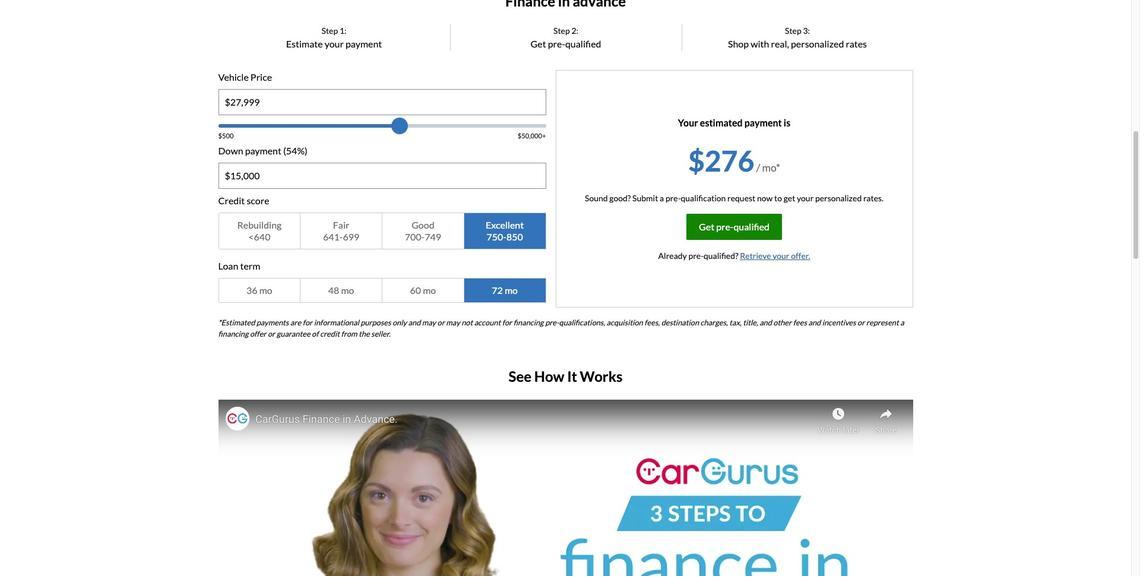 Task type: vqa. For each thing, say whether or not it's contained in the screenshot.


Task type: locate. For each thing, give the bounding box(es) containing it.
a right submit
[[660, 193, 664, 203]]

rebuilding <640
[[237, 219, 282, 242]]

1 step from the left
[[322, 25, 338, 35]]

0 horizontal spatial for
[[303, 318, 313, 327]]

3 and from the left
[[809, 318, 821, 327]]

step left 3:
[[785, 25, 802, 35]]

may right only
[[422, 318, 436, 327]]

0 vertical spatial personalized
[[791, 38, 845, 49]]

may left not
[[446, 318, 460, 327]]

step inside step 2: get pre-qualified
[[554, 25, 570, 35]]

72 mo
[[492, 284, 518, 296]]

3 step from the left
[[785, 25, 802, 35]]

shop
[[728, 38, 749, 49]]

purposes
[[361, 318, 391, 327]]

1 mo from the left
[[259, 284, 273, 296]]

1 horizontal spatial financing
[[514, 318, 544, 327]]

3 mo from the left
[[423, 284, 436, 296]]

of
[[312, 329, 319, 339]]

for
[[303, 318, 313, 327], [502, 318, 512, 327]]

estimated
[[700, 117, 743, 128]]

step for payment
[[322, 25, 338, 35]]

0 vertical spatial get
[[531, 38, 546, 49]]

mo
[[259, 284, 273, 296], [341, 284, 354, 296], [423, 284, 436, 296], [505, 284, 518, 296]]

rates.
[[864, 193, 884, 203]]

mo right 60
[[423, 284, 436, 296]]

may
[[422, 318, 436, 327], [446, 318, 460, 327]]

sound good? submit a pre-qualification request now to get your personalized rates.
[[585, 193, 884, 203]]

personalized
[[791, 38, 845, 49], [816, 193, 862, 203]]

mo for 60 mo
[[423, 284, 436, 296]]

your right get
[[797, 193, 814, 203]]

a right represent at the right bottom
[[901, 318, 905, 327]]

2 horizontal spatial step
[[785, 25, 802, 35]]

payment left (54%) on the top
[[245, 145, 282, 156]]

step
[[322, 25, 338, 35], [554, 25, 570, 35], [785, 25, 802, 35]]

2 horizontal spatial or
[[858, 318, 865, 327]]

0 horizontal spatial or
[[268, 329, 275, 339]]

and
[[408, 318, 421, 327], [760, 318, 772, 327], [809, 318, 821, 327]]

vehicle
[[218, 71, 249, 82]]

a inside *estimated payments are for informational purposes only and may or may not account for financing pre-qualifications, acquisition fees, destination charges, tax, title, and other fees and incentives or represent a financing offer or guarantee of credit from the seller.
[[901, 318, 905, 327]]

mo right "48" at the left
[[341, 284, 354, 296]]

and right only
[[408, 318, 421, 327]]

qualified
[[566, 38, 602, 49], [734, 221, 770, 232]]

1 vertical spatial your
[[797, 193, 814, 203]]

and right title,
[[760, 318, 772, 327]]

0 horizontal spatial step
[[322, 25, 338, 35]]

loan term
[[218, 260, 260, 271]]

1 horizontal spatial qualified
[[734, 221, 770, 232]]

your inside step 1: estimate your payment
[[325, 38, 344, 49]]

1 horizontal spatial may
[[446, 318, 460, 327]]

for right are
[[303, 318, 313, 327]]

or left not
[[438, 318, 445, 327]]

2 horizontal spatial your
[[797, 193, 814, 203]]

2 horizontal spatial and
[[809, 318, 821, 327]]

submit
[[633, 193, 659, 203]]

qualified up retrieve
[[734, 221, 770, 232]]

step inside step 1: estimate your payment
[[322, 25, 338, 35]]

request
[[728, 193, 756, 203]]

for right account
[[502, 318, 512, 327]]

0 vertical spatial a
[[660, 193, 664, 203]]

48
[[328, 284, 339, 296]]

1 vertical spatial a
[[901, 318, 905, 327]]

0 horizontal spatial may
[[422, 318, 436, 327]]

1 horizontal spatial get
[[699, 221, 715, 232]]

2 horizontal spatial payment
[[745, 117, 782, 128]]

credit score
[[218, 195, 269, 206]]

None text field
[[219, 90, 546, 114]]

mo*
[[763, 161, 781, 174]]

2 step from the left
[[554, 25, 570, 35]]

qualified inside step 2: get pre-qualified
[[566, 38, 602, 49]]

1 vertical spatial personalized
[[816, 193, 862, 203]]

mo for 72 mo
[[505, 284, 518, 296]]

step left 1:
[[322, 25, 338, 35]]

1 may from the left
[[422, 318, 436, 327]]

offer.
[[791, 251, 811, 261]]

or
[[438, 318, 445, 327], [858, 318, 865, 327], [268, 329, 275, 339]]

step 1: estimate your payment
[[286, 25, 382, 49]]

<640
[[249, 231, 271, 242]]

0 horizontal spatial your
[[325, 38, 344, 49]]

4 mo from the left
[[505, 284, 518, 296]]

credit
[[218, 195, 245, 206]]

payment down 1:
[[346, 38, 382, 49]]

or down payments
[[268, 329, 275, 339]]

$50,000+
[[518, 132, 546, 139]]

payment left is
[[745, 117, 782, 128]]

1 horizontal spatial your
[[773, 251, 790, 261]]

1 horizontal spatial and
[[760, 318, 772, 327]]

0 vertical spatial payment
[[346, 38, 382, 49]]

tax,
[[730, 318, 742, 327]]

2 may from the left
[[446, 318, 460, 327]]

1 horizontal spatial step
[[554, 25, 570, 35]]

a
[[660, 193, 664, 203], [901, 318, 905, 327]]

estimate
[[286, 38, 323, 49]]

only
[[393, 318, 407, 327]]

your left the "offer." on the right of page
[[773, 251, 790, 261]]

1 vertical spatial payment
[[745, 117, 782, 128]]

qualified down 2:
[[566, 38, 602, 49]]

60
[[410, 284, 421, 296]]

2 mo from the left
[[341, 284, 354, 296]]

1 vertical spatial financing
[[218, 329, 249, 339]]

acquisition
[[607, 318, 643, 327]]

641-
[[323, 231, 343, 242]]

destination
[[662, 318, 699, 327]]

get inside step 2: get pre-qualified
[[531, 38, 546, 49]]

1 horizontal spatial for
[[502, 318, 512, 327]]

step inside step 3: shop with real, personalized rates
[[785, 25, 802, 35]]

personalized down 3:
[[791, 38, 845, 49]]

step left 2:
[[554, 25, 570, 35]]

your
[[678, 117, 699, 128]]

good
[[412, 219, 435, 230]]

0 vertical spatial your
[[325, 38, 344, 49]]

qualifications,
[[559, 318, 606, 327]]

mo right 36
[[259, 284, 273, 296]]

pre-
[[548, 38, 566, 49], [666, 193, 681, 203], [717, 221, 734, 232], [689, 251, 704, 261], [545, 318, 559, 327]]

750-
[[487, 231, 507, 242]]

1 horizontal spatial payment
[[346, 38, 382, 49]]

2 vertical spatial payment
[[245, 145, 282, 156]]

payment
[[346, 38, 382, 49], [745, 117, 782, 128], [245, 145, 282, 156]]

/
[[757, 161, 761, 174]]

good?
[[610, 193, 631, 203]]

is
[[784, 117, 791, 128]]

financing down "72 mo" at the left
[[514, 318, 544, 327]]

0 horizontal spatial and
[[408, 318, 421, 327]]

1 vertical spatial qualified
[[734, 221, 770, 232]]

0 horizontal spatial payment
[[245, 145, 282, 156]]

financing down *estimated
[[218, 329, 249, 339]]

see how it works
[[509, 368, 623, 385]]

1 for from the left
[[303, 318, 313, 327]]

0 horizontal spatial get
[[531, 38, 546, 49]]

payments
[[257, 318, 289, 327]]

and right 'fees'
[[809, 318, 821, 327]]

1 horizontal spatial a
[[901, 318, 905, 327]]

fees
[[794, 318, 807, 327]]

excellent
[[486, 219, 524, 230]]

(54%)
[[283, 145, 308, 156]]

pre- inside step 2: get pre-qualified
[[548, 38, 566, 49]]

represent
[[867, 318, 899, 327]]

0 horizontal spatial qualified
[[566, 38, 602, 49]]

or left represent at the right bottom
[[858, 318, 865, 327]]

step for qualified
[[554, 25, 570, 35]]

personalized left rates. in the top right of the page
[[816, 193, 862, 203]]

your down 1:
[[325, 38, 344, 49]]

$500
[[218, 132, 234, 139]]

mo for 36 mo
[[259, 284, 273, 296]]

0 vertical spatial qualified
[[566, 38, 602, 49]]

mo right 72
[[505, 284, 518, 296]]

700-
[[405, 231, 425, 242]]

1 vertical spatial get
[[699, 221, 715, 232]]

699
[[343, 231, 360, 242]]

rebuilding
[[237, 219, 282, 230]]



Task type: describe. For each thing, give the bounding box(es) containing it.
real,
[[771, 38, 790, 49]]

850
[[507, 231, 523, 242]]

fair
[[333, 219, 350, 230]]

2:
[[572, 25, 579, 35]]

title,
[[743, 318, 759, 327]]

1 horizontal spatial or
[[438, 318, 445, 327]]

account
[[474, 318, 501, 327]]

vehicle price
[[218, 71, 272, 82]]

personalized inside step 3: shop with real, personalized rates
[[791, 38, 845, 49]]

with
[[751, 38, 770, 49]]

down payment (54%)
[[218, 145, 308, 156]]

now
[[758, 193, 773, 203]]

36
[[247, 284, 258, 296]]

guarantee
[[277, 329, 310, 339]]

1:
[[340, 25, 347, 35]]

Down payment (54%) text field
[[219, 163, 546, 188]]

from
[[341, 329, 357, 339]]

fees,
[[645, 318, 660, 327]]

other
[[774, 318, 792, 327]]

see
[[509, 368, 532, 385]]

seller.
[[371, 329, 391, 339]]

already
[[659, 251, 687, 261]]

3:
[[803, 25, 810, 35]]

works
[[580, 368, 623, 385]]

rates
[[846, 38, 867, 49]]

sound
[[585, 193, 608, 203]]

get
[[784, 193, 796, 203]]

qualification
[[681, 193, 726, 203]]

get pre-qualified button
[[687, 214, 782, 240]]

term
[[240, 260, 260, 271]]

score
[[247, 195, 269, 206]]

mo for 48 mo
[[341, 284, 354, 296]]

*estimated
[[218, 318, 255, 327]]

down
[[218, 145, 243, 156]]

offer
[[250, 329, 266, 339]]

72
[[492, 284, 503, 296]]

step for real,
[[785, 25, 802, 35]]

pre- inside *estimated payments are for informational purposes only and may or may not account for financing pre-qualifications, acquisition fees, destination charges, tax, title, and other fees and incentives or represent a financing offer or guarantee of credit from the seller.
[[545, 318, 559, 327]]

it
[[567, 368, 577, 385]]

48 mo
[[328, 284, 354, 296]]

already pre-qualified? retrieve your offer.
[[659, 251, 811, 261]]

how
[[535, 368, 565, 385]]

qualified?
[[704, 251, 739, 261]]

informational
[[314, 318, 359, 327]]

charges,
[[701, 318, 728, 327]]

qualified inside button
[[734, 221, 770, 232]]

$276 / mo*
[[689, 144, 781, 177]]

2 vertical spatial your
[[773, 251, 790, 261]]

are
[[290, 318, 301, 327]]

step 3: shop with real, personalized rates
[[728, 25, 867, 49]]

get pre-qualified
[[699, 221, 770, 232]]

retrieve your offer. link
[[740, 251, 811, 261]]

credit
[[320, 329, 340, 339]]

2 and from the left
[[760, 318, 772, 327]]

fair 641-699
[[323, 219, 360, 242]]

0 horizontal spatial a
[[660, 193, 664, 203]]

loan
[[218, 260, 238, 271]]

36 mo
[[247, 284, 273, 296]]

get inside button
[[699, 221, 715, 232]]

1 and from the left
[[408, 318, 421, 327]]

not
[[462, 318, 473, 327]]

step 2: get pre-qualified
[[531, 25, 602, 49]]

$276
[[689, 144, 755, 177]]

0 vertical spatial financing
[[514, 318, 544, 327]]

*estimated payments are for informational purposes only and may or may not account for financing pre-qualifications, acquisition fees, destination charges, tax, title, and other fees and incentives or represent a financing offer or guarantee of credit from the seller.
[[218, 318, 905, 339]]

retrieve
[[740, 251, 772, 261]]

0 horizontal spatial financing
[[218, 329, 249, 339]]

incentives
[[823, 318, 857, 327]]

2 for from the left
[[502, 318, 512, 327]]

your estimated payment is
[[678, 117, 791, 128]]

pre- inside button
[[717, 221, 734, 232]]

the
[[359, 329, 370, 339]]

payment inside step 1: estimate your payment
[[346, 38, 382, 49]]

60 mo
[[410, 284, 436, 296]]

749
[[425, 231, 441, 242]]

price
[[251, 71, 272, 82]]

to
[[775, 193, 782, 203]]

good 700-749
[[405, 219, 441, 242]]

excellent 750-850
[[486, 219, 524, 242]]



